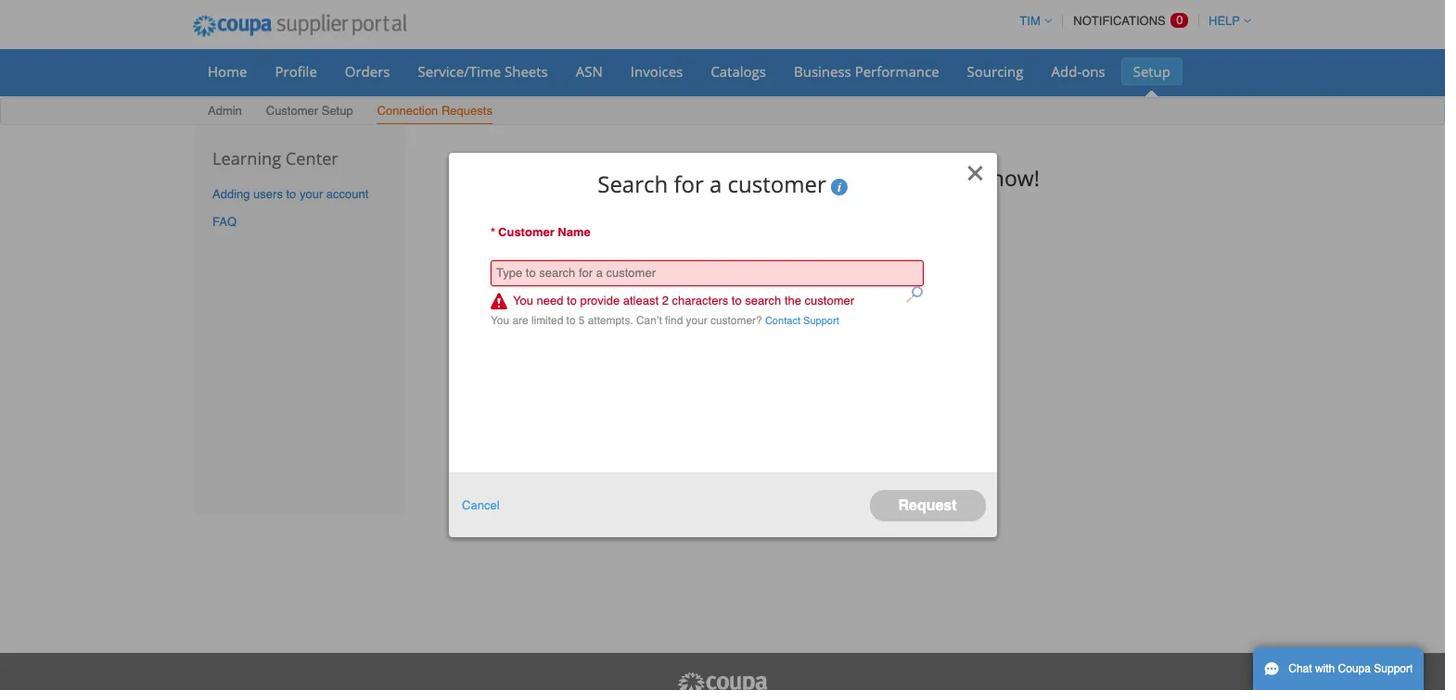Task type: vqa. For each thing, say whether or not it's contained in the screenshot.
atleast
yes



Task type: locate. For each thing, give the bounding box(es) containing it.
adding users to your account link
[[212, 187, 369, 201]]

0 vertical spatial setup
[[1133, 62, 1170, 81]]

search inside "button"
[[770, 233, 820, 250]]

customer
[[891, 163, 986, 193], [728, 169, 826, 200], [805, 294, 854, 308]]

5
[[579, 315, 585, 328]]

service/time sheets
[[418, 62, 548, 81]]

1 vertical spatial setup
[[322, 104, 353, 118]]

you up are
[[513, 294, 533, 308]]

1 horizontal spatial customer
[[498, 226, 554, 240]]

admin link
[[207, 100, 243, 124]]

you are limited to 5 attempts. can't find your customer? contact support
[[491, 315, 839, 328]]

sourcing
[[967, 62, 1024, 81]]

to up search "button"
[[770, 163, 790, 193]]

0 horizontal spatial customer
[[266, 104, 318, 118]]

request a connection to your first customer now!
[[550, 163, 1040, 193]]

your
[[796, 163, 841, 193], [300, 187, 323, 201], [686, 315, 707, 328]]

cancel button
[[462, 496, 500, 516]]

customer inside dialog
[[498, 226, 554, 240]]

1 vertical spatial request
[[898, 498, 957, 514]]

home
[[208, 62, 247, 81]]

0 vertical spatial coupa supplier portal image
[[180, 3, 419, 49]]

0 horizontal spatial search
[[597, 169, 668, 200]]

a inside dialog
[[710, 169, 722, 200]]

add-
[[1051, 62, 1082, 81]]

setup right ons
[[1133, 62, 1170, 81]]

admin
[[208, 104, 242, 118]]

1 horizontal spatial request
[[898, 498, 957, 514]]

setup down orders link
[[322, 104, 353, 118]]

support right contact
[[803, 315, 839, 328]]

you left are
[[491, 315, 509, 328]]

cancel
[[462, 499, 500, 513]]

are
[[512, 315, 528, 328]]

customer setup
[[266, 104, 353, 118]]

1 vertical spatial coupa supplier portal image
[[676, 672, 769, 691]]

chat with coupa support button
[[1253, 648, 1424, 691]]

search for a customer dialog
[[448, 153, 997, 538]]

connection requests
[[377, 104, 492, 118]]

* customer name
[[491, 226, 591, 240]]

support right coupa
[[1374, 663, 1413, 676]]

attempts.
[[588, 315, 633, 328]]

0 horizontal spatial request
[[550, 163, 631, 193]]

users
[[253, 187, 283, 201]]

customer up search "button"
[[728, 169, 826, 200]]

first
[[847, 163, 886, 193]]

business performance
[[794, 62, 939, 81]]

1 vertical spatial search
[[770, 233, 820, 250]]

search for search
[[770, 233, 820, 250]]

home link
[[196, 58, 259, 85]]

your down characters
[[686, 315, 707, 328]]

0 vertical spatial support
[[803, 315, 839, 328]]

search up the
[[770, 233, 820, 250]]

asn link
[[564, 58, 615, 85]]

1 horizontal spatial support
[[1374, 663, 1413, 676]]

0 vertical spatial customer
[[266, 104, 318, 118]]

Type to search for a customer text field
[[491, 261, 924, 287]]

0 horizontal spatial you
[[491, 315, 509, 328]]

now!
[[991, 163, 1040, 193]]

2 horizontal spatial your
[[796, 163, 841, 193]]

a right for
[[710, 169, 722, 200]]

to
[[770, 163, 790, 193], [286, 187, 296, 201], [567, 294, 577, 308], [732, 294, 742, 308], [566, 315, 576, 328]]

asn
[[576, 62, 603, 81]]

customer setup link
[[265, 100, 354, 124]]

support
[[803, 315, 839, 328], [1374, 663, 1413, 676]]

faq link
[[212, 216, 237, 230]]

request inside button
[[898, 498, 957, 514]]

your down 'center'
[[300, 187, 323, 201]]

service/time sheets link
[[406, 58, 560, 85]]

invoices link
[[618, 58, 695, 85]]

catalogs link
[[699, 58, 778, 85]]

service/time
[[418, 62, 501, 81]]

1 vertical spatial customer
[[498, 226, 554, 240]]

1 horizontal spatial you
[[513, 294, 533, 308]]

request for request a connection to your first customer now!
[[550, 163, 631, 193]]

0 horizontal spatial support
[[803, 315, 839, 328]]

connection
[[377, 104, 438, 118]]

setup inside the customer setup link
[[322, 104, 353, 118]]

0 vertical spatial you
[[513, 294, 533, 308]]

a
[[637, 163, 649, 193], [710, 169, 722, 200]]

1 horizontal spatial setup
[[1133, 62, 1170, 81]]

customer
[[266, 104, 318, 118], [498, 226, 554, 240]]

coupa supplier portal image
[[180, 3, 419, 49], [676, 672, 769, 691]]

0 horizontal spatial setup
[[322, 104, 353, 118]]

your inside search for a customer dialog
[[686, 315, 707, 328]]

1 horizontal spatial coupa supplier portal image
[[676, 672, 769, 691]]

search inside dialog
[[597, 169, 668, 200]]

search
[[745, 294, 781, 308]]

0 vertical spatial search
[[597, 169, 668, 200]]

requests
[[441, 104, 492, 118]]

to left 5
[[566, 315, 576, 328]]

*
[[491, 226, 495, 240]]

1 horizontal spatial search
[[770, 233, 820, 250]]

setup
[[1133, 62, 1170, 81], [322, 104, 353, 118]]

1 vertical spatial support
[[1374, 663, 1413, 676]]

customer down profile link
[[266, 104, 318, 118]]

1 horizontal spatial a
[[710, 169, 722, 200]]

to right users
[[286, 187, 296, 201]]

chat
[[1289, 663, 1312, 676]]

setup link
[[1121, 58, 1183, 85]]

your left first at the right of the page
[[796, 163, 841, 193]]

0 vertical spatial request
[[550, 163, 631, 193]]

2
[[662, 294, 669, 308]]

business performance link
[[782, 58, 951, 85]]

search left for
[[597, 169, 668, 200]]

to right need
[[567, 294, 577, 308]]

customer right *
[[498, 226, 554, 240]]

setup inside setup link
[[1133, 62, 1170, 81]]

0 horizontal spatial your
[[300, 187, 323, 201]]

you
[[513, 294, 533, 308], [491, 315, 509, 328]]

1 vertical spatial you
[[491, 315, 509, 328]]

request
[[550, 163, 631, 193], [898, 498, 957, 514]]

a left for
[[637, 163, 649, 193]]

search
[[597, 169, 668, 200], [770, 233, 820, 250]]

1 horizontal spatial your
[[686, 315, 707, 328]]

coupa
[[1338, 663, 1371, 676]]

close image
[[966, 164, 985, 183]]

profile link
[[263, 58, 329, 85]]

find
[[665, 315, 683, 328]]



Task type: describe. For each thing, give the bounding box(es) containing it.
add-ons
[[1051, 62, 1105, 81]]

provide
[[580, 294, 620, 308]]

need
[[537, 294, 563, 308]]

support inside button
[[1374, 663, 1413, 676]]

adding
[[212, 187, 250, 201]]

you need to provide atleast 2 characters to search the customer
[[513, 294, 854, 308]]

you for you need to provide atleast 2 characters to search the customer
[[513, 294, 533, 308]]

sourcing link
[[955, 58, 1036, 85]]

search for a customer
[[597, 169, 826, 200]]

connection requests link
[[376, 100, 493, 124]]

customer right first at the right of the page
[[891, 163, 986, 193]]

can't
[[636, 315, 662, 328]]

the
[[785, 294, 801, 308]]

request for request
[[898, 498, 957, 514]]

customer up the contact support button at the right of the page
[[805, 294, 854, 308]]

limited
[[531, 315, 563, 328]]

request button
[[870, 490, 985, 522]]

connection
[[654, 163, 764, 193]]

characters
[[672, 294, 728, 308]]

0 horizontal spatial coupa supplier portal image
[[180, 3, 419, 49]]

add-ons link
[[1039, 58, 1117, 85]]

you for you are limited to 5 attempts. can't find your customer? contact support
[[491, 315, 509, 328]]

0 horizontal spatial a
[[637, 163, 649, 193]]

ons
[[1082, 62, 1105, 81]]

chat with coupa support
[[1289, 663, 1413, 676]]

account
[[326, 187, 369, 201]]

support inside search for a customer dialog
[[803, 315, 839, 328]]

business
[[794, 62, 851, 81]]

sheets
[[505, 62, 548, 81]]

atleast
[[623, 294, 659, 308]]

profile
[[275, 62, 317, 81]]

orders
[[345, 62, 390, 81]]

orders link
[[333, 58, 402, 85]]

contact
[[765, 315, 800, 328]]

contact support button
[[765, 312, 839, 331]]

learning
[[212, 147, 281, 170]]

faq
[[212, 216, 237, 230]]

catalogs
[[711, 62, 766, 81]]

name
[[558, 226, 591, 240]]

search for search for a customer
[[597, 169, 668, 200]]

customer?
[[710, 315, 762, 328]]

center
[[286, 147, 338, 170]]

learning center
[[212, 147, 338, 170]]

search button
[[737, 226, 853, 257]]

to up the customer?
[[732, 294, 742, 308]]

with
[[1315, 663, 1335, 676]]

performance
[[855, 62, 939, 81]]

invoices
[[630, 62, 683, 81]]

for
[[674, 169, 704, 200]]

adding users to your account
[[212, 187, 369, 201]]



